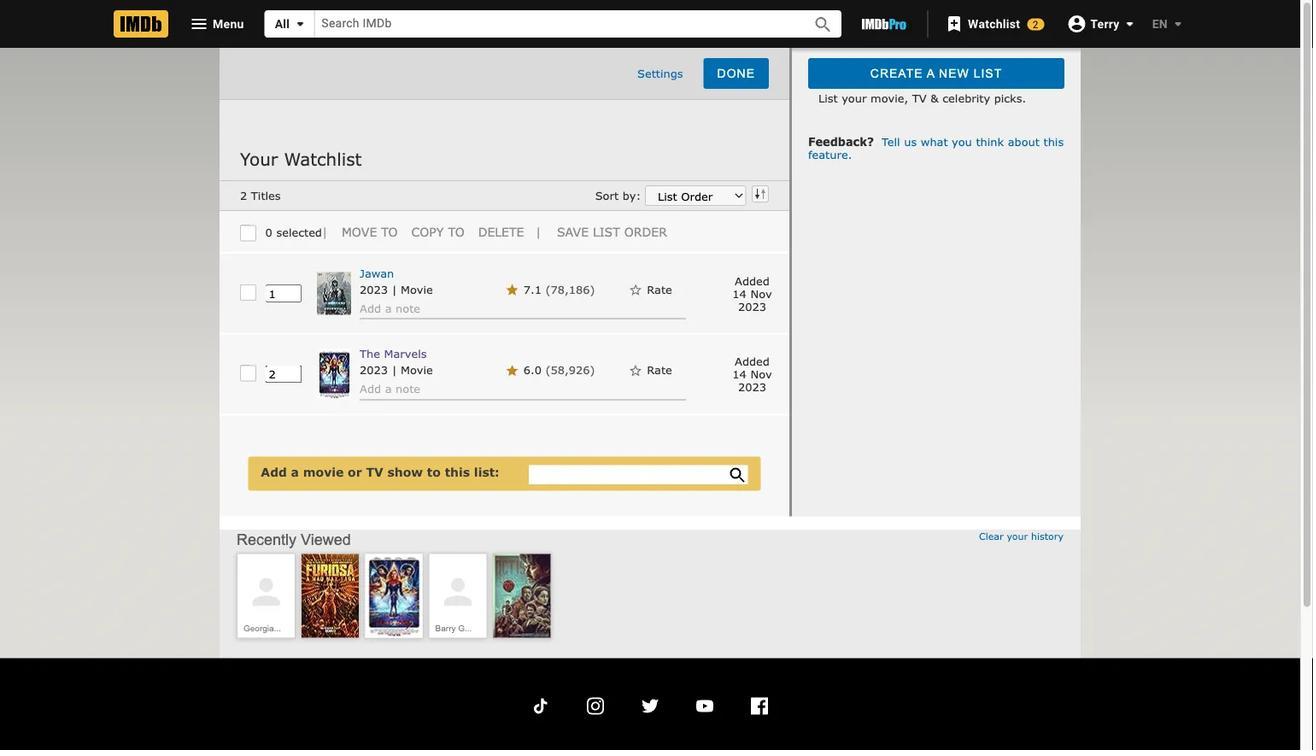 Task type: locate. For each thing, give the bounding box(es) containing it.
2 add a note from the top
[[360, 382, 420, 395]]

0 vertical spatial tv
[[912, 91, 927, 104]]

menu button
[[175, 10, 258, 38]]

2 movie from the top
[[401, 363, 433, 376]]

1 horizontal spatial watchlist
[[968, 17, 1020, 31]]

2 for 2
[[1033, 18, 1039, 30]]

to
[[381, 224, 398, 239], [448, 224, 464, 239], [427, 465, 441, 479]]

2 horizontal spatial to
[[448, 224, 464, 239]]

rate
[[647, 282, 672, 296], [647, 363, 672, 376]]

furiosa - viewed 1 minute ago image
[[301, 554, 359, 638]]

1 movie from the top
[[401, 282, 433, 296]]

submit search image
[[813, 14, 833, 35]]

1 vertical spatial your
[[1007, 530, 1028, 542]]

nov
[[750, 286, 772, 300], [750, 367, 772, 381]]

a inside button
[[927, 67, 935, 80]]

new
[[939, 67, 969, 80]]

2 added 14 nov 2023 from the top
[[732, 355, 772, 393]]

rate for 6.0 (58,926)
[[647, 363, 672, 376]]

move
[[342, 224, 377, 239]]

this right about
[[1044, 135, 1064, 148]]

the
[[360, 347, 380, 360]]

2 for 2 titles
[[240, 189, 247, 202]]

picks.
[[994, 91, 1026, 104]]

tell us what you think about this feature.
[[808, 135, 1064, 161]]

a left new
[[927, 67, 935, 80]]

0 vertical spatial list
[[974, 67, 1002, 80]]

0 vertical spatial your
[[842, 91, 867, 104]]

1 vertical spatial added 14 nov 2023
[[732, 355, 772, 393]]

1 vertical spatial note
[[396, 382, 420, 395]]

1 rate from the top
[[647, 282, 672, 296]]

1 vertical spatial add a note
[[360, 382, 420, 395]]

1 nov from the top
[[750, 286, 772, 300]]

1 vertical spatial 2
[[240, 189, 247, 202]]

2023 | movie for the marvels
[[360, 363, 433, 376]]

None field
[[315, 11, 794, 37]]

|
[[322, 224, 328, 239], [536, 224, 541, 239], [392, 282, 397, 296], [392, 363, 397, 376]]

tv
[[912, 91, 927, 104], [366, 465, 383, 479]]

list
[[818, 91, 838, 104]]

settings
[[637, 66, 683, 79]]

1 vertical spatial 2023 | movie
[[360, 363, 433, 376]]

copy to link
[[405, 217, 471, 246]]

1 vertical spatial tv
[[366, 465, 383, 479]]

your
[[240, 148, 278, 169]]

add down the
[[360, 382, 381, 395]]

1 2023 | movie from the top
[[360, 282, 433, 296]]

movie
[[401, 282, 433, 296], [401, 363, 433, 376]]

arrow drop down image inside all button
[[290, 14, 310, 34]]

14
[[732, 286, 747, 300], [732, 367, 747, 381]]

you
[[952, 135, 972, 148]]

arrow drop down image right menu
[[290, 14, 310, 34]]

2 nov from the top
[[750, 367, 772, 381]]

1 vertical spatial watchlist
[[284, 148, 362, 169]]

Search IMDb text field
[[315, 11, 794, 37]]

1 horizontal spatial to
[[427, 465, 441, 479]]

0 horizontal spatial 2
[[240, 189, 247, 202]]

this inside tell us what you think about this feature.
[[1044, 135, 1064, 148]]

7.1
[[523, 282, 542, 296]]

watchlist right your
[[284, 148, 362, 169]]

None checkbox
[[240, 365, 251, 376]]

0 vertical spatial add a note
[[360, 301, 420, 314]]

create a new list button
[[808, 58, 1065, 89]]

save list order link
[[544, 211, 789, 252]]

movie down copy
[[401, 282, 433, 296]]

none field inside all search field
[[315, 11, 794, 37]]

done button
[[704, 58, 769, 89]]

1 vertical spatial added
[[735, 355, 770, 368]]

0 horizontal spatial list
[[593, 224, 620, 239]]

list:
[[474, 465, 500, 479]]

youtube image
[[695, 696, 715, 716]]

the marvels
[[360, 347, 427, 360]]

0 vertical spatial movie
[[401, 282, 433, 296]]

feature.
[[808, 147, 852, 161]]

0 vertical spatial 2
[[1033, 18, 1039, 30]]

1 note from the top
[[396, 301, 420, 314]]

add a note down jawan on the left top of page
[[360, 301, 420, 314]]

us
[[904, 135, 917, 148]]

2023
[[360, 282, 388, 296], [738, 299, 766, 313], [360, 363, 388, 376], [738, 380, 766, 393]]

add left 'movie'
[[261, 465, 287, 479]]

add
[[360, 301, 381, 314], [360, 382, 381, 395], [261, 465, 287, 479]]

2023 | movie down the marvels
[[360, 363, 433, 376]]

2023 | movie
[[360, 282, 433, 296], [360, 363, 433, 376]]

2
[[1033, 18, 1039, 30], [240, 189, 247, 202]]

to inside "link"
[[448, 224, 464, 239]]

by:
[[623, 189, 641, 202]]

your
[[842, 91, 867, 104], [1007, 530, 1028, 542]]

2 2023 | movie from the top
[[360, 363, 433, 376]]

arrow drop down image
[[1120, 13, 1140, 34], [290, 14, 310, 34]]

add for jawan
[[360, 301, 381, 314]]

your right list
[[842, 91, 867, 104]]

tv right or
[[366, 465, 383, 479]]

added 14 nov 2023 for (58,926)
[[732, 355, 772, 393]]

show
[[387, 465, 423, 479]]

twitter image
[[640, 696, 660, 716]]

2 added from the top
[[735, 355, 770, 368]]

arrow drop down image left en
[[1120, 13, 1140, 34]]

0 vertical spatial nov
[[750, 286, 772, 300]]

2 note from the top
[[396, 382, 420, 395]]

think
[[976, 135, 1004, 148]]

added 14 nov 2023 for (78,186)
[[732, 274, 772, 313]]

movie for the marvels
[[401, 363, 433, 376]]

0 vertical spatial added
[[735, 274, 770, 287]]

tv left &
[[912, 91, 927, 104]]

add down jawan on the left top of page
[[360, 301, 381, 314]]

1 vertical spatial movie
[[401, 363, 433, 376]]

0 horizontal spatial arrow drop down image
[[290, 14, 310, 34]]

menu image
[[189, 14, 209, 34]]

0 vertical spatial watchlist
[[968, 17, 1020, 31]]

movie down marvels
[[401, 363, 433, 376]]

to right "move"
[[381, 224, 398, 239]]

marvels
[[384, 347, 427, 360]]

list up celebrity
[[974, 67, 1002, 80]]

clear your history
[[979, 530, 1064, 542]]

1 add a note from the top
[[360, 301, 420, 314]]

movie,
[[871, 91, 908, 104]]

add a note down the marvels
[[360, 382, 420, 395]]

recently viewed
[[237, 531, 351, 548]]

1 vertical spatial nov
[[750, 367, 772, 381]]

tiktok image
[[531, 696, 551, 716]]

1 vertical spatial 14
[[732, 367, 747, 381]]

2023 | movie down jawan on the left top of page
[[360, 282, 433, 296]]

the marvels - viewed 3 weeks ago image
[[365, 554, 423, 638]]

0 vertical spatial rate
[[647, 282, 672, 296]]

nov for 6.0 (58,926)
[[750, 367, 772, 381]]

0 horizontal spatial watchlist
[[284, 148, 362, 169]]

1 horizontal spatial tv
[[912, 91, 927, 104]]

copy to
[[411, 224, 464, 239]]

watchlist
[[968, 17, 1020, 31], [284, 148, 362, 169]]

0 horizontal spatial tv
[[366, 465, 383, 479]]

list right save
[[593, 224, 620, 239]]

save
[[557, 224, 589, 239]]

2 left account circle image
[[1033, 18, 1039, 30]]

move to
[[342, 224, 398, 239]]

note up marvels
[[396, 301, 420, 314]]

a
[[927, 67, 935, 80], [385, 301, 392, 314], [385, 382, 392, 395], [291, 465, 299, 479]]

this
[[1044, 135, 1064, 148], [445, 465, 470, 479]]

added
[[735, 274, 770, 287], [735, 355, 770, 368]]

en button
[[1139, 9, 1188, 39]]

0 vertical spatial add
[[360, 301, 381, 314]]

selected
[[276, 225, 322, 238]]

a left 'movie'
[[291, 465, 299, 479]]

added 14 nov 2023
[[732, 274, 772, 313], [732, 355, 772, 393]]

add a note
[[360, 301, 420, 314], [360, 382, 420, 395]]

to right show
[[427, 465, 441, 479]]

1 horizontal spatial this
[[1044, 135, 1064, 148]]

0 horizontal spatial to
[[381, 224, 398, 239]]

2 rate from the top
[[647, 363, 672, 376]]

to for move to
[[381, 224, 398, 239]]

1 horizontal spatial list
[[974, 67, 1002, 80]]

recently
[[237, 531, 296, 548]]

1 added from the top
[[735, 274, 770, 287]]

2 14 from the top
[[732, 367, 747, 381]]

1 horizontal spatial 2
[[1033, 18, 1039, 30]]

1 vertical spatial this
[[445, 465, 470, 479]]

all button
[[265, 10, 315, 38]]

0 horizontal spatial your
[[842, 91, 867, 104]]

ascending order image
[[750, 185, 769, 202]]

watchlist right watchlist icon
[[968, 17, 1020, 31]]

None checkbox
[[240, 225, 251, 236], [240, 284, 251, 295], [240, 225, 251, 236], [240, 284, 251, 295]]

to right copy
[[448, 224, 464, 239]]

added for 6.0 (58,926)
[[735, 355, 770, 368]]

settings link
[[637, 66, 683, 79]]

1 14 from the top
[[732, 286, 747, 300]]

0 vertical spatial 14
[[732, 286, 747, 300]]

0 vertical spatial this
[[1044, 135, 1064, 148]]

note
[[396, 301, 420, 314], [396, 382, 420, 395]]

the marvels link
[[360, 347, 427, 360]]

your watchlist
[[240, 148, 362, 169]]

1 added 14 nov 2023 from the top
[[732, 274, 772, 313]]

list
[[974, 67, 1002, 80], [593, 224, 620, 239]]

1 horizontal spatial your
[[1007, 530, 1028, 542]]

0 vertical spatial added 14 nov 2023
[[732, 274, 772, 313]]

None text field
[[265, 284, 302, 302], [265, 365, 302, 383], [529, 465, 748, 484], [265, 284, 302, 302], [265, 365, 302, 383], [529, 465, 748, 484]]

2 left titles
[[240, 189, 247, 202]]

create
[[870, 67, 923, 80]]

1 vertical spatial add
[[360, 382, 381, 395]]

1 vertical spatial rate
[[647, 363, 672, 376]]

create a new list
[[870, 67, 1002, 80]]

your right clear
[[1007, 530, 1028, 542]]

note down marvels
[[396, 382, 420, 395]]

a down jawan on the left top of page
[[385, 301, 392, 314]]

0
[[265, 225, 272, 238]]

about
[[1008, 135, 1040, 148]]

6.0 (58,926)
[[523, 363, 595, 376]]

move to link
[[335, 217, 405, 246]]

| left save
[[536, 224, 541, 239]]

0 vertical spatial note
[[396, 301, 420, 314]]

| down jawan on the left top of page
[[392, 282, 397, 296]]

All search field
[[265, 10, 842, 38]]

this left list:
[[445, 465, 470, 479]]

list your movie, tv & celebrity picks.
[[818, 91, 1026, 104]]

0 vertical spatial 2023 | movie
[[360, 282, 433, 296]]



Task type: vqa. For each thing, say whether or not it's contained in the screenshot.
"House Of The Dragon" element
no



Task type: describe. For each thing, give the bounding box(es) containing it.
georgia nottage - viewed 36 seconds ago image
[[245, 571, 287, 613]]

sort by:
[[595, 189, 645, 202]]

(78,186)
[[546, 282, 595, 296]]

clear your history link
[[979, 530, 1064, 542]]

create a new list link
[[808, 58, 1065, 89]]

or
[[348, 465, 362, 479]]

2023 | movie for jawan
[[360, 282, 433, 296]]

jawan link
[[360, 266, 394, 279]]

sort
[[595, 189, 619, 202]]

save list order
[[557, 224, 667, 239]]

movie for jawan
[[401, 282, 433, 296]]

0 horizontal spatial this
[[445, 465, 470, 479]]

&
[[931, 91, 939, 104]]

facebook image
[[749, 696, 770, 716]]

what
[[921, 135, 948, 148]]

movie
[[303, 465, 344, 479]]

2 titles
[[240, 189, 281, 202]]

1 vertical spatial list
[[593, 224, 620, 239]]

jawan
[[360, 266, 394, 279]]

instagram image
[[585, 696, 606, 716]]

menu
[[213, 16, 244, 31]]

2 vertical spatial add
[[261, 465, 287, 479]]

added for 7.1 (78,186)
[[735, 274, 770, 287]]

terry
[[1090, 16, 1120, 31]]

viewed
[[301, 531, 351, 548]]

add a movie or tv show to this list:
[[261, 465, 500, 479]]

add a note for the marvels
[[360, 382, 420, 395]]

clear
[[979, 530, 1004, 542]]

list inside button
[[974, 67, 1002, 80]]

6.0
[[523, 363, 542, 376]]

home image
[[114, 10, 168, 38]]

note for jawan
[[396, 301, 420, 314]]

your for clear
[[1007, 530, 1028, 542]]

all
[[275, 17, 290, 31]]

account circle image
[[1066, 13, 1087, 34]]

delete
[[478, 224, 524, 239]]

7.1 (78,186)
[[523, 282, 595, 296]]

leo - viewed 4 weeks ago image
[[493, 554, 551, 638]]

(58,926)
[[546, 363, 595, 376]]

a down the marvels
[[385, 382, 392, 395]]

14 for (78,186)
[[732, 286, 747, 300]]

1 horizontal spatial arrow drop down image
[[1120, 13, 1140, 34]]

terry button
[[1058, 8, 1140, 39]]

feedback?
[[808, 135, 874, 148]]

copy
[[411, 224, 444, 239]]

add for the marvels
[[360, 382, 381, 395]]

0 selected
[[265, 225, 322, 238]]

14 for (58,926)
[[732, 367, 747, 381]]

watchlist image
[[944, 14, 965, 34]]

history
[[1031, 530, 1064, 542]]

arrow drop down image
[[1168, 14, 1188, 34]]

| right selected
[[322, 224, 328, 239]]

note for the marvels
[[396, 382, 420, 395]]

celebrity
[[943, 91, 990, 104]]

rate for 7.1 (78,186)
[[647, 282, 672, 296]]

done
[[717, 67, 755, 80]]

nov for 7.1 (78,186)
[[750, 286, 772, 300]]

your for list
[[842, 91, 867, 104]]

titles
[[251, 189, 281, 202]]

tell us what you think about this feature. link
[[808, 135, 1064, 161]]

order
[[624, 224, 667, 239]]

barry gibbs - viewed 3 weeks ago image
[[437, 571, 479, 613]]

delete link
[[471, 217, 531, 246]]

| down the marvels
[[392, 363, 397, 376]]

to for copy to
[[448, 224, 464, 239]]

en
[[1152, 17, 1168, 31]]

tell
[[882, 135, 900, 148]]

add a note for jawan
[[360, 301, 420, 314]]



